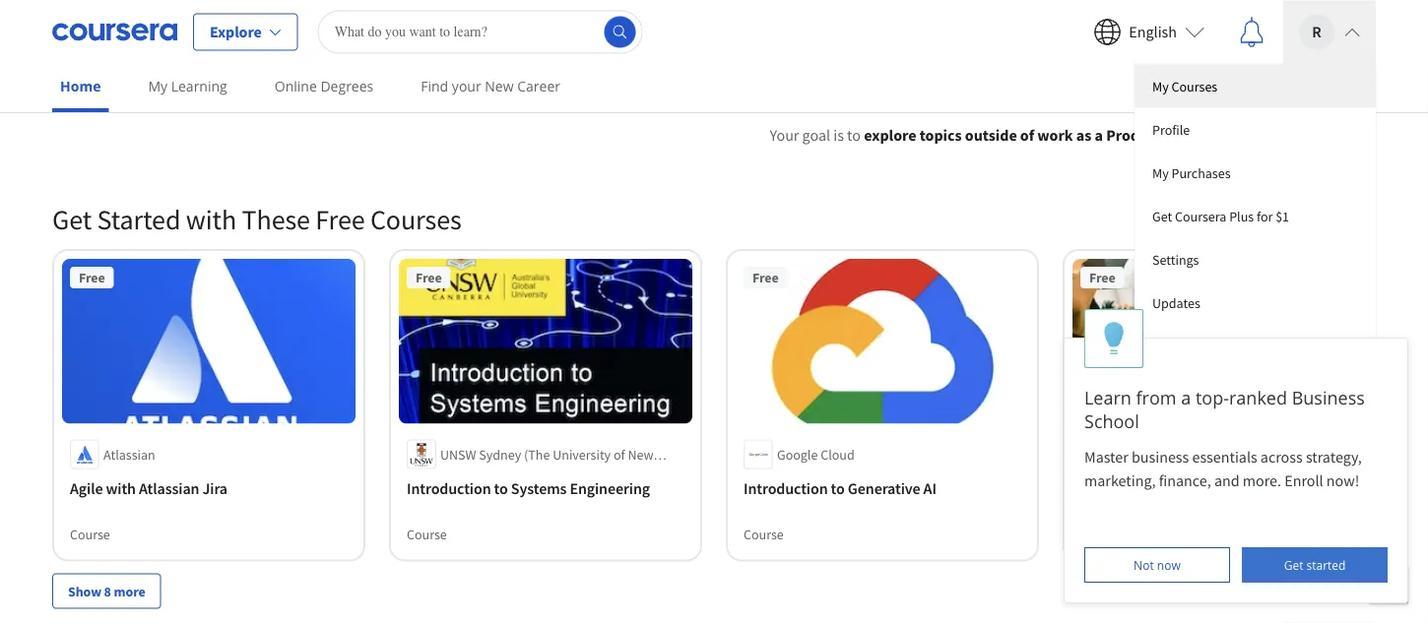Task type: locate. For each thing, give the bounding box(es) containing it.
new up engineering
[[628, 446, 654, 464]]

2 introduction from the left
[[744, 480, 828, 499]]

0 horizontal spatial courses
[[370, 203, 462, 237]]

not now
[[1134, 557, 1181, 574]]

1 horizontal spatial with
[[186, 203, 237, 237]]

ranked
[[1230, 386, 1288, 410]]

get inside main content
[[52, 203, 92, 237]]

explore
[[864, 125, 917, 145]]

0 vertical spatial atlassian
[[103, 446, 155, 464]]

enroll
[[1285, 471, 1324, 491]]

atlassian up agile with atlassian jira
[[103, 446, 155, 464]]

0 horizontal spatial a
[[1095, 125, 1104, 145]]

business
[[1132, 447, 1190, 467]]

courses
[[1172, 77, 1218, 95], [370, 203, 462, 237]]

learning
[[171, 77, 227, 96]]

repeat image
[[1087, 271, 1111, 295]]

1 vertical spatial new
[[628, 446, 654, 464]]

agile
[[70, 480, 103, 499]]

1 vertical spatial product
[[1081, 480, 1134, 499]]

a
[[1095, 125, 1104, 145], [1182, 386, 1192, 410]]

course down agile
[[70, 526, 110, 544]]

my
[[148, 77, 168, 96], [1153, 77, 1169, 95], [1153, 164, 1169, 182]]

universidad de palermo
[[1115, 446, 1252, 464]]

4 course from the left
[[1081, 526, 1121, 544]]

new right your
[[485, 77, 514, 96]]

1 course from the left
[[70, 526, 110, 544]]

accomplishments link
[[1135, 325, 1377, 368]]

0 horizontal spatial new
[[485, 77, 514, 96]]

agile with atlassian jira
[[70, 480, 228, 499]]

product
[[1107, 125, 1162, 145], [1081, 480, 1134, 499]]

0 horizontal spatial to
[[494, 480, 508, 499]]

unsw
[[440, 446, 477, 464]]

product right as
[[1107, 125, 1162, 145]]

profile
[[1153, 121, 1191, 138]]

my left purchases
[[1153, 164, 1169, 182]]

courses inside main content
[[370, 203, 462, 237]]

business
[[1293, 386, 1366, 410]]

show 8 more
[[68, 583, 145, 601]]

started
[[97, 203, 181, 237]]

to inside introduction to systems engineering link
[[494, 480, 508, 499]]

course down marketing, at the bottom right of page
[[1081, 526, 1121, 544]]

a inside main content
[[1095, 125, 1104, 145]]

1 vertical spatial a
[[1182, 386, 1192, 410]]

to right is
[[848, 125, 861, 145]]

get left started
[[52, 203, 92, 237]]

learn from a top-ranked business school
[[1085, 386, 1366, 434]]

0 vertical spatial new
[[485, 77, 514, 96]]

8
[[104, 583, 111, 601]]

from
[[1137, 386, 1177, 410]]

a right as
[[1095, 125, 1104, 145]]

0 horizontal spatial get
[[52, 203, 92, 237]]

1 horizontal spatial of
[[1021, 125, 1035, 145]]

home link
[[52, 64, 109, 112]]

with left these
[[186, 203, 237, 237]]

palermo
[[1204, 446, 1252, 464]]

atlassian left jira
[[139, 480, 199, 499]]

1 horizontal spatial introduction
[[744, 480, 828, 499]]

these
[[242, 203, 310, 237]]

online degrees
[[275, 77, 374, 96]]

1 horizontal spatial courses
[[1172, 77, 1218, 95]]

course for introduction to systems engineering
[[407, 526, 447, 544]]

with
[[186, 203, 237, 237], [106, 480, 136, 499]]

plus
[[1230, 207, 1255, 225]]

with right agile
[[106, 480, 136, 499]]

center
[[1183, 381, 1221, 399]]

1 introduction from the left
[[407, 480, 491, 499]]

get left coursera
[[1153, 207, 1173, 225]]

course
[[70, 526, 110, 544], [407, 526, 447, 544], [744, 526, 784, 544], [1081, 526, 1121, 544]]

0 horizontal spatial with
[[106, 480, 136, 499]]

None search field
[[318, 10, 643, 54]]

my for my learning
[[148, 77, 168, 96]]

get for get started
[[1285, 557, 1304, 574]]

2 horizontal spatial to
[[848, 125, 861, 145]]

my left learning
[[148, 77, 168, 96]]

1 vertical spatial of
[[614, 446, 625, 464]]

get coursera plus for $1 link
[[1135, 195, 1377, 238]]

of inside unsw sydney (the university of new south wales)
[[614, 446, 625, 464]]

of up engineering
[[614, 446, 625, 464]]

1 horizontal spatial new
[[628, 446, 654, 464]]

universidad
[[1115, 446, 1184, 464]]

of
[[1021, 125, 1035, 145], [614, 446, 625, 464]]

show
[[68, 583, 101, 601]]

my courses
[[1153, 77, 1218, 95]]

introduction for introduction to systems engineering
[[407, 480, 491, 499]]

my up profile
[[1153, 77, 1169, 95]]

get inside the alice element
[[1285, 557, 1304, 574]]

help
[[1153, 381, 1180, 399]]

3 course from the left
[[744, 526, 784, 544]]

learn
[[1085, 386, 1132, 410]]

school
[[1085, 409, 1140, 434]]

of left work
[[1021, 125, 1035, 145]]

a right the help
[[1182, 386, 1192, 410]]

finance,
[[1159, 471, 1212, 491]]

accomplishments
[[1153, 338, 1255, 355]]

to down the cloud
[[831, 480, 845, 499]]

1 horizontal spatial to
[[831, 480, 845, 499]]

help center link
[[1135, 368, 1377, 411]]

0 horizontal spatial introduction
[[407, 480, 491, 499]]

2 horizontal spatial get
[[1285, 557, 1304, 574]]

to down sydney
[[494, 480, 508, 499]]

free for introduction to generative ai
[[753, 269, 779, 287]]

get inside r menu
[[1153, 207, 1173, 225]]

introduction down "google"
[[744, 480, 828, 499]]

1 vertical spatial courses
[[370, 203, 462, 237]]

cloud
[[821, 446, 855, 464]]

south
[[440, 466, 475, 483]]

ai
[[924, 480, 937, 499]]

to for introduction to generative ai
[[831, 480, 845, 499]]

course down the south
[[407, 526, 447, 544]]

my inside my learning link
[[148, 77, 168, 96]]

1 horizontal spatial get
[[1153, 207, 1173, 225]]

$1
[[1276, 207, 1290, 225]]

product management link
[[1081, 478, 1359, 501]]

2 course from the left
[[407, 526, 447, 544]]

my inside the my purchases link
[[1153, 164, 1169, 182]]

introduction
[[407, 480, 491, 499], [744, 480, 828, 499]]

my learning link
[[140, 64, 235, 108]]

english
[[1130, 22, 1178, 42]]

topics
[[920, 125, 962, 145]]

not
[[1134, 557, 1155, 574]]

unsw sydney (the university of new south wales)
[[440, 446, 654, 483]]

course down "google"
[[744, 526, 784, 544]]

0 vertical spatial courses
[[1172, 77, 1218, 95]]

my inside my courses link
[[1153, 77, 1169, 95]]

0 vertical spatial a
[[1095, 125, 1104, 145]]

introduction to systems engineering link
[[407, 478, 685, 501]]

free for introduction to systems engineering
[[416, 269, 442, 287]]

get started
[[1285, 557, 1347, 574]]

to
[[848, 125, 861, 145], [494, 480, 508, 499], [831, 480, 845, 499]]

is
[[834, 125, 844, 145]]

introduction down unsw
[[407, 480, 491, 499]]

free for agile with atlassian jira
[[79, 269, 105, 287]]

degrees
[[321, 77, 374, 96]]

master business essentials across strategy, marketing, finance, and more. enroll now!
[[1085, 447, 1366, 491]]

get left the started
[[1285, 557, 1304, 574]]

systems
[[511, 480, 567, 499]]

product inside get started with these free courses collection element
[[1081, 480, 1134, 499]]

to inside "introduction to generative ai" link
[[831, 480, 845, 499]]

product down master
[[1081, 480, 1134, 499]]

0 horizontal spatial of
[[614, 446, 625, 464]]

1 horizontal spatial a
[[1182, 386, 1192, 410]]

goal
[[803, 125, 831, 145]]



Task type: vqa. For each thing, say whether or not it's contained in the screenshot.


Task type: describe. For each thing, give the bounding box(es) containing it.
What do you want to learn? text field
[[318, 10, 643, 54]]

online
[[275, 77, 317, 96]]

course for introduction to generative ai
[[744, 526, 784, 544]]

0 vertical spatial of
[[1021, 125, 1035, 145]]

lightbulb tip image
[[1104, 322, 1125, 356]]

home
[[60, 77, 101, 96]]

to for introduction to systems engineering
[[494, 480, 508, 499]]

find your new career
[[421, 77, 561, 96]]

introduction to systems engineering
[[407, 480, 650, 499]]

career
[[518, 77, 561, 96]]

my courses link
[[1135, 65, 1377, 108]]

now
[[1158, 557, 1181, 574]]

1 vertical spatial atlassian
[[139, 480, 199, 499]]

0 vertical spatial with
[[186, 203, 237, 237]]

0 vertical spatial product
[[1107, 125, 1162, 145]]

introduction to generative ai link
[[744, 478, 1022, 501]]

new inside unsw sydney (the university of new south wales)
[[628, 446, 654, 464]]

updates
[[1153, 294, 1201, 312]]

coursera
[[1176, 207, 1227, 225]]

your goal is to explore topics outside of work as a product manager
[[770, 125, 1226, 145]]

settings link
[[1135, 238, 1377, 281]]

across
[[1261, 447, 1303, 467]]

work
[[1038, 125, 1074, 145]]

a inside learn from a top-ranked business school
[[1182, 386, 1192, 410]]

my purchases
[[1153, 164, 1231, 182]]

essentials
[[1193, 447, 1258, 467]]

my for my courses
[[1153, 77, 1169, 95]]

and
[[1215, 471, 1240, 491]]

sydney
[[479, 446, 522, 464]]

1 vertical spatial with
[[106, 480, 136, 499]]

more
[[114, 583, 145, 601]]

your
[[770, 125, 800, 145]]

purchases
[[1172, 164, 1231, 182]]

my for my purchases
[[1153, 164, 1169, 182]]

now!
[[1327, 471, 1360, 491]]

get for get coursera plus for $1
[[1153, 207, 1173, 225]]

r menu
[[1135, 65, 1377, 453]]

course for product management
[[1081, 526, 1121, 544]]

generative
[[848, 480, 921, 499]]

get for get started with these free courses
[[52, 203, 92, 237]]

alice element
[[1064, 309, 1409, 604]]

google
[[778, 446, 818, 464]]

de
[[1187, 446, 1201, 464]]

get started with these free courses collection element
[[40, 170, 1388, 624]]

explore button
[[193, 13, 298, 51]]

your
[[452, 77, 482, 96]]

(the
[[524, 446, 550, 464]]

get started with these free courses main content
[[0, 100, 1429, 624]]

explore
[[210, 22, 262, 42]]

product management
[[1081, 480, 1225, 499]]

my purchases link
[[1135, 151, 1377, 195]]

engineering
[[570, 480, 650, 499]]

more.
[[1243, 471, 1282, 491]]

strategy,
[[1307, 447, 1363, 467]]

r
[[1313, 22, 1322, 42]]

introduction to generative ai
[[744, 480, 937, 499]]

my learning
[[148, 77, 227, 96]]

jira
[[202, 480, 228, 499]]

wales)
[[478, 466, 516, 483]]

r button
[[1284, 0, 1377, 64]]

agile with atlassian jira link
[[70, 478, 348, 501]]

smile image
[[1087, 306, 1111, 330]]

find
[[421, 77, 449, 96]]

started
[[1307, 557, 1347, 574]]

free for product management
[[1090, 269, 1116, 287]]

outside
[[965, 125, 1018, 145]]

as
[[1077, 125, 1092, 145]]

help center image
[[1378, 573, 1401, 596]]

find your new career link
[[413, 64, 569, 108]]

top-
[[1196, 386, 1230, 410]]

settings
[[1153, 251, 1200, 269]]

courses inside r menu
[[1172, 77, 1218, 95]]

course for agile with atlassian jira
[[70, 526, 110, 544]]

online degrees link
[[267, 64, 382, 108]]

line chart image
[[1087, 236, 1111, 259]]

master
[[1085, 447, 1129, 467]]

get started with these free courses
[[52, 203, 462, 237]]

updates link
[[1135, 281, 1377, 325]]

google cloud
[[778, 446, 855, 464]]

english button
[[1078, 0, 1221, 64]]

show 8 more button
[[52, 574, 161, 610]]

introduction for introduction to generative ai
[[744, 480, 828, 499]]

university
[[553, 446, 611, 464]]

marketing,
[[1085, 471, 1156, 491]]

coursera image
[[52, 16, 177, 48]]

profile link
[[1135, 108, 1377, 151]]

manager
[[1165, 125, 1226, 145]]

for
[[1257, 207, 1274, 225]]

get started link
[[1243, 548, 1388, 583]]

get coursera plus for $1
[[1153, 207, 1290, 225]]



